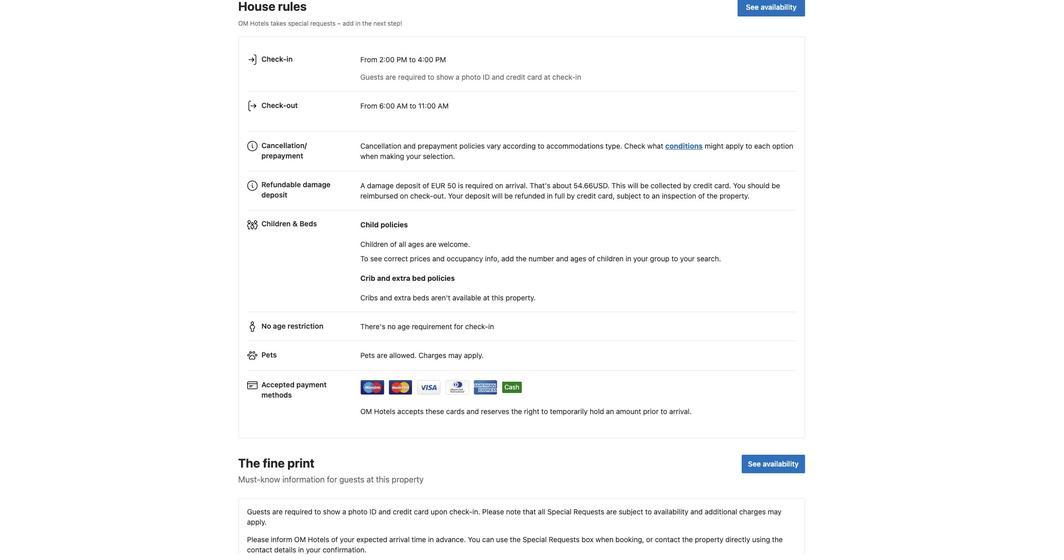 Task type: locate. For each thing, give the bounding box(es) containing it.
special
[[288, 20, 309, 27]]

arrival. up "refunded" at the top of page
[[505, 181, 528, 190]]

hotels left accepts
[[374, 407, 395, 416]]

1 vertical spatial may
[[768, 508, 782, 517]]

damage inside refundable damage deposit
[[303, 180, 331, 189]]

om left the takes
[[238, 20, 248, 27]]

0 horizontal spatial all
[[399, 240, 406, 249]]

children for children of all ages are welcome.
[[360, 240, 388, 249]]

availability
[[761, 3, 797, 11], [763, 460, 799, 469], [654, 508, 689, 517]]

0 horizontal spatial arrival.
[[505, 181, 528, 190]]

0 horizontal spatial children
[[261, 220, 291, 228]]

subject down this
[[617, 192, 641, 200]]

see for 'see availability' button to the bottom
[[748, 460, 761, 469]]

card for upon
[[414, 508, 429, 517]]

1 vertical spatial on
[[400, 192, 408, 200]]

to right prior
[[661, 407, 667, 416]]

check- down the takes
[[261, 54, 286, 63]]

are up booking,
[[606, 508, 617, 517]]

to right group
[[672, 255, 678, 263]]

1 horizontal spatial by
[[683, 181, 691, 190]]

please inform om hotels of your expected arrival time in advance. you can use the special requests box when booking, or contact the property directly using the contact details in your confirmation.
[[247, 536, 783, 555]]

to
[[360, 255, 368, 263]]

guests down must-
[[247, 508, 270, 517]]

0 vertical spatial see availability
[[746, 3, 797, 11]]

are down '2:00 pm'
[[386, 73, 396, 82]]

crib and extra bed policies
[[360, 274, 455, 283]]

special
[[547, 508, 572, 517], [523, 536, 547, 544]]

0 vertical spatial this
[[492, 294, 504, 302]]

1 horizontal spatial apply.
[[464, 352, 484, 360]]

be left "refunded" at the top of page
[[505, 192, 513, 200]]

property.
[[720, 192, 750, 200], [506, 294, 536, 302]]

apply.
[[464, 352, 484, 360], [247, 518, 267, 527]]

selection.
[[423, 152, 455, 161]]

are left allowed.
[[377, 352, 387, 360]]

2 horizontal spatial hotels
[[374, 407, 395, 416]]

0 vertical spatial when
[[360, 152, 378, 161]]

you
[[733, 181, 746, 190], [468, 536, 480, 544]]

2:00 pm
[[379, 55, 407, 64]]

damage right the refundable
[[303, 180, 331, 189]]

1 vertical spatial you
[[468, 536, 480, 544]]

1 vertical spatial by
[[567, 192, 575, 200]]

1 vertical spatial an
[[606, 407, 614, 416]]

1 horizontal spatial add
[[501, 255, 514, 263]]

all inside 'guests are required to show a photo id and credit card upon check-in. please note that all special requests are subject to availability and additional charges may apply.'
[[538, 508, 545, 517]]

accepted payment methods and conditions element
[[247, 376, 796, 399]]

1 from from the top
[[360, 55, 377, 64]]

show down "4:00 pm"
[[436, 73, 454, 82]]

in inside a damage deposit of eur 50 is required on arrival. that's about 54.66usd. this will be collected by credit card. you should be reimbursed on check-out. your deposit will be refunded in full by credit card, subject to an inspection of the property.
[[547, 192, 553, 200]]

0 horizontal spatial for
[[327, 475, 337, 485]]

to left each
[[746, 142, 752, 151]]

guests down '2:00 pm'
[[360, 73, 384, 82]]

for left guests
[[327, 475, 337, 485]]

special inside 'guests are required to show a photo id and credit card upon check-in. please note that all special requests are subject to availability and additional charges may apply.'
[[547, 508, 572, 517]]

extra left bed on the left
[[392, 274, 410, 283]]

1 horizontal spatial guests
[[360, 73, 384, 82]]

a for upon
[[342, 508, 346, 517]]

please left the inform
[[247, 536, 269, 544]]

0 vertical spatial show
[[436, 73, 454, 82]]

om for om hotels takes special requests – add in the next step!
[[238, 20, 248, 27]]

1 vertical spatial all
[[538, 508, 545, 517]]

requests inside 'guests are required to show a photo id and credit card upon check-in. please note that all special requests are subject to availability and additional charges may apply.'
[[574, 508, 604, 517]]

1 horizontal spatial for
[[454, 323, 463, 331]]

1 horizontal spatial contact
[[655, 536, 680, 544]]

1 vertical spatial arrival.
[[669, 407, 692, 416]]

1 horizontal spatial will
[[628, 181, 638, 190]]

1 horizontal spatial on
[[495, 181, 503, 190]]

1 horizontal spatial an
[[652, 192, 660, 200]]

requests left box
[[549, 536, 580, 544]]

at
[[544, 73, 550, 82], [483, 294, 490, 302], [367, 475, 374, 485]]

charges
[[419, 352, 446, 360]]

see availability button
[[738, 0, 805, 16], [742, 455, 805, 474]]

0 horizontal spatial you
[[468, 536, 480, 544]]

apply
[[726, 142, 744, 151]]

pets for pets
[[261, 351, 277, 359]]

directly
[[725, 536, 750, 544]]

cancellation and prepayment policies vary according to accommodations type. check what conditions
[[360, 142, 703, 151]]

0 vertical spatial on
[[495, 181, 503, 190]]

are for pets are allowed. charges may apply.
[[377, 352, 387, 360]]

0 horizontal spatial deposit
[[261, 191, 288, 200]]

the right using at the right of page
[[772, 536, 783, 544]]

arrival. inside a damage deposit of eur 50 is required on arrival. that's about 54.66usd. this will be collected by credit card. you should be reimbursed on check-out. your deposit will be refunded in full by credit card, subject to an inspection of the property.
[[505, 181, 528, 190]]

please inside 'guests are required to show a photo id and credit card upon check-in. please note that all special requests are subject to availability and additional charges may apply.'
[[482, 508, 504, 517]]

age right "no"
[[398, 323, 410, 331]]

0 horizontal spatial om
[[238, 20, 248, 27]]

beds
[[413, 294, 429, 302]]

guests
[[339, 475, 364, 485]]

0 horizontal spatial apply.
[[247, 518, 267, 527]]

children up "see"
[[360, 240, 388, 249]]

an down collected
[[652, 192, 660, 200]]

1 horizontal spatial you
[[733, 181, 746, 190]]

are up the inform
[[272, 508, 283, 517]]

conditions link
[[665, 142, 703, 151]]

0 vertical spatial om
[[238, 20, 248, 27]]

check-in
[[261, 54, 293, 63]]

from
[[360, 55, 377, 64], [360, 102, 377, 110]]

special inside please inform om hotels of your expected arrival time in advance. you can use the special requests box when booking, or contact the property directly using the contact details in your confirmation.
[[523, 536, 547, 544]]

vary
[[487, 142, 501, 151]]

of left eur
[[423, 181, 429, 190]]

deposit inside refundable damage deposit
[[261, 191, 288, 200]]

reserves
[[481, 407, 509, 416]]

from for from 2:00 pm to 4:00 pm
[[360, 55, 377, 64]]

are for guests are required to show a photo id and credit card at check-in
[[386, 73, 396, 82]]

extra
[[392, 274, 410, 283], [394, 294, 411, 302]]

cancellation/
[[261, 141, 307, 150]]

occupancy
[[447, 255, 483, 263]]

of up correct
[[390, 240, 397, 249]]

id inside 'guests are required to show a photo id and credit card upon check-in. please note that all special requests are subject to availability and additional charges may apply.'
[[370, 508, 377, 517]]

mastercard image
[[389, 381, 412, 395]]

1 horizontal spatial prepayment
[[418, 142, 457, 151]]

your left group
[[633, 255, 648, 263]]

conditions
[[665, 142, 703, 151]]

show for guests are required to show a photo id and credit card at check-in
[[436, 73, 454, 82]]

contact right the or
[[655, 536, 680, 544]]

when right box
[[596, 536, 614, 544]]

damage up the reimbursed
[[367, 181, 394, 190]]

0 vertical spatial may
[[448, 352, 462, 360]]

policies up the aren't
[[427, 274, 455, 283]]

photo for upon
[[348, 508, 368, 517]]

0 horizontal spatial guests
[[247, 508, 270, 517]]

1 horizontal spatial when
[[596, 536, 614, 544]]

1 vertical spatial guests
[[247, 508, 270, 517]]

policies left vary
[[459, 142, 485, 151]]

1 vertical spatial when
[[596, 536, 614, 544]]

children
[[261, 220, 291, 228], [360, 240, 388, 249]]

temporarily
[[550, 407, 588, 416]]

deposit right the your
[[465, 192, 490, 200]]

card inside 'guests are required to show a photo id and credit card upon check-in. please note that all special requests are subject to availability and additional charges may apply.'
[[414, 508, 429, 517]]

when down the cancellation at the left of the page
[[360, 152, 378, 161]]

om up details
[[294, 536, 306, 544]]

the down card. in the right of the page
[[707, 192, 718, 200]]

by up inspection
[[683, 181, 691, 190]]

1 vertical spatial children
[[360, 240, 388, 249]]

1 vertical spatial please
[[247, 536, 269, 544]]

show for guests are required to show a photo id and credit card upon check-in. please note that all special requests are subject to availability and additional charges may apply.
[[323, 508, 340, 517]]

54.66usd.
[[574, 181, 610, 190]]

out.
[[433, 192, 446, 200]]

om hotels accepts these cards and reserves the right to temporarily hold an amount prior to arrival.
[[360, 407, 692, 416]]

payment
[[296, 381, 327, 389]]

0 horizontal spatial ages
[[408, 240, 424, 249]]

1 horizontal spatial please
[[482, 508, 504, 517]]

0 vertical spatial required
[[398, 73, 426, 82]]

this right available
[[492, 294, 504, 302]]

1 vertical spatial policies
[[381, 221, 408, 229]]

ages
[[408, 240, 424, 249], [570, 255, 586, 263]]

special down the that
[[523, 536, 547, 544]]

1 horizontal spatial deposit
[[396, 181, 421, 190]]

that's
[[530, 181, 551, 190]]

1 vertical spatial requests
[[549, 536, 580, 544]]

&
[[293, 220, 298, 228]]

hotels up confirmation.
[[308, 536, 329, 544]]

will right this
[[628, 181, 638, 190]]

0 horizontal spatial property.
[[506, 294, 536, 302]]

from left 6:00 am
[[360, 102, 377, 110]]

be left collected
[[640, 181, 649, 190]]

please right in. at the left of the page
[[482, 508, 504, 517]]

ages left children
[[570, 255, 586, 263]]

hotels for takes
[[250, 20, 269, 27]]

of left children
[[588, 255, 595, 263]]

number
[[529, 255, 554, 263]]

0 vertical spatial for
[[454, 323, 463, 331]]

0 vertical spatial all
[[399, 240, 406, 249]]

of
[[423, 181, 429, 190], [698, 192, 705, 200], [390, 240, 397, 249], [588, 255, 595, 263], [331, 536, 338, 544]]

1 horizontal spatial hotels
[[308, 536, 329, 544]]

1 horizontal spatial be
[[640, 181, 649, 190]]

all right the that
[[538, 508, 545, 517]]

damage for a
[[367, 181, 394, 190]]

0 vertical spatial from
[[360, 55, 377, 64]]

to left inspection
[[643, 192, 650, 200]]

0 horizontal spatial id
[[370, 508, 377, 517]]

apply. up american express image
[[464, 352, 484, 360]]

for inside the fine print must-know information for guests at this property
[[327, 475, 337, 485]]

0 vertical spatial see
[[746, 3, 759, 11]]

see
[[370, 255, 382, 263]]

from for from 6:00 am to 11:00 am
[[360, 102, 377, 110]]

cash
[[505, 384, 519, 392]]

step!
[[388, 20, 402, 27]]

a inside 'guests are required to show a photo id and credit card upon check-in. please note that all special requests are subject to availability and additional charges may apply.'
[[342, 508, 346, 517]]

from 6:00 am to 11:00 am
[[360, 102, 449, 110]]

this right guests
[[376, 475, 390, 485]]

when inside please inform om hotels of your expected arrival time in advance. you can use the special requests box when booking, or contact the property directly using the contact details in your confirmation.
[[596, 536, 614, 544]]

on right the reimbursed
[[400, 192, 408, 200]]

0 horizontal spatial please
[[247, 536, 269, 544]]

50
[[447, 181, 456, 190]]

arrival. right prior
[[669, 407, 692, 416]]

0 vertical spatial requests
[[574, 508, 604, 517]]

you right card. in the right of the page
[[733, 181, 746, 190]]

might
[[705, 142, 724, 151]]

1 vertical spatial contact
[[247, 546, 272, 555]]

by right 'full'
[[567, 192, 575, 200]]

extra left beds
[[394, 294, 411, 302]]

1 vertical spatial subject
[[619, 508, 643, 517]]

when inside might apply to each option when making your selection.
[[360, 152, 378, 161]]

required down information on the bottom left of the page
[[285, 508, 312, 517]]

from left '2:00 pm'
[[360, 55, 377, 64]]

age
[[273, 322, 286, 331], [398, 323, 410, 331]]

to right '2:00 pm'
[[409, 55, 416, 64]]

pets down no on the left bottom
[[261, 351, 277, 359]]

1 vertical spatial hotels
[[374, 407, 395, 416]]

hotels left the takes
[[250, 20, 269, 27]]

of up confirmation.
[[331, 536, 338, 544]]

1 vertical spatial this
[[376, 475, 390, 485]]

the left next
[[362, 20, 372, 27]]

check-
[[552, 73, 575, 82], [410, 192, 433, 200], [465, 323, 488, 331], [449, 508, 472, 517]]

2 horizontal spatial required
[[465, 181, 493, 190]]

1 vertical spatial see availability
[[748, 460, 799, 469]]

ages up prices
[[408, 240, 424, 249]]

0 vertical spatial prepayment
[[418, 142, 457, 151]]

1 vertical spatial for
[[327, 475, 337, 485]]

add right –
[[343, 20, 354, 27]]

0 vertical spatial you
[[733, 181, 746, 190]]

0 horizontal spatial when
[[360, 152, 378, 161]]

show inside 'guests are required to show a photo id and credit card upon check-in. please note that all special requests are subject to availability and additional charges may apply.'
[[323, 508, 340, 517]]

required right is
[[465, 181, 493, 190]]

show down guests
[[323, 508, 340, 517]]

an right hold
[[606, 407, 614, 416]]

collected
[[651, 181, 681, 190]]

allowed.
[[389, 352, 417, 360]]

property inside the fine print must-know information for guests at this property
[[392, 475, 424, 485]]

2 from from the top
[[360, 102, 377, 110]]

0 vertical spatial will
[[628, 181, 638, 190]]

you inside please inform om hotels of your expected arrival time in advance. you can use the special requests box when booking, or contact the property directly using the contact details in your confirmation.
[[468, 536, 480, 544]]

1 horizontal spatial at
[[483, 294, 490, 302]]

deposit down the refundable
[[261, 191, 288, 200]]

0 vertical spatial a
[[456, 73, 460, 82]]

0 vertical spatial property
[[392, 475, 424, 485]]

required down from 2:00 pm to 4:00 pm at the left of page
[[398, 73, 426, 82]]

1 horizontal spatial show
[[436, 73, 454, 82]]

id for upon
[[370, 508, 377, 517]]

to see correct prices and occupancy info, add the number and ages of children in your group to your search.
[[360, 255, 721, 263]]

will
[[628, 181, 638, 190], [492, 192, 503, 200]]

policies
[[459, 142, 485, 151], [381, 221, 408, 229], [427, 274, 455, 283]]

1 horizontal spatial pets
[[360, 352, 375, 360]]

1 horizontal spatial property
[[695, 536, 724, 544]]

requests
[[574, 508, 604, 517], [549, 536, 580, 544]]

2 horizontal spatial om
[[360, 407, 372, 416]]

1 vertical spatial will
[[492, 192, 503, 200]]

will left "refunded" at the top of page
[[492, 192, 503, 200]]

available
[[452, 294, 481, 302]]

requests inside please inform om hotels of your expected arrival time in advance. you can use the special requests box when booking, or contact the property directly using the contact details in your confirmation.
[[549, 536, 580, 544]]

property. inside a damage deposit of eur 50 is required on arrival. that's about 54.66usd. this will be collected by credit card. you should be reimbursed on check-out. your deposit will be refunded in full by credit card, subject to an inspection of the property.
[[720, 192, 750, 200]]

2 vertical spatial policies
[[427, 274, 455, 283]]

all up correct
[[399, 240, 406, 249]]

required inside 'guests are required to show a photo id and credit card upon check-in. please note that all special requests are subject to availability and additional charges may apply.'
[[285, 508, 312, 517]]

guests inside 'guests are required to show a photo id and credit card upon check-in. please note that all special requests are subject to availability and additional charges may apply.'
[[247, 508, 270, 517]]

when
[[360, 152, 378, 161], [596, 536, 614, 544]]

1 vertical spatial property
[[695, 536, 724, 544]]

0 vertical spatial property.
[[720, 192, 750, 200]]

0 vertical spatial id
[[483, 73, 490, 82]]

additional
[[705, 508, 737, 517]]

2 check- from the top
[[261, 101, 286, 110]]

1 horizontal spatial children
[[360, 240, 388, 249]]

bed
[[412, 274, 426, 283]]

the left number
[[516, 255, 527, 263]]

no
[[261, 322, 271, 331]]

photo inside 'guests are required to show a photo id and credit card upon check-in. please note that all special requests are subject to availability and additional charges may apply.'
[[348, 508, 368, 517]]

1 check- from the top
[[261, 54, 286, 63]]

required
[[398, 73, 426, 82], [465, 181, 493, 190], [285, 508, 312, 517]]

guests for guests are required to show a photo id and credit card upon check-in. please note that all special requests are subject to availability and additional charges may apply.
[[247, 508, 270, 517]]

the right use
[[510, 536, 521, 544]]

property. down card. in the right of the page
[[720, 192, 750, 200]]

an
[[652, 192, 660, 200], [606, 407, 614, 416]]

0 horizontal spatial add
[[343, 20, 354, 27]]

or
[[646, 536, 653, 544]]

om inside please inform om hotels of your expected arrival time in advance. you can use the special requests box when booking, or contact the property directly using the contact details in your confirmation.
[[294, 536, 306, 544]]

11:00 am
[[418, 102, 449, 110]]

0 vertical spatial check-
[[261, 54, 286, 63]]

children left &
[[261, 220, 291, 228]]

deposit
[[396, 181, 421, 190], [261, 191, 288, 200], [465, 192, 490, 200]]

0 vertical spatial an
[[652, 192, 660, 200]]

0 vertical spatial guests
[[360, 73, 384, 82]]

2 vertical spatial required
[[285, 508, 312, 517]]

subject up booking,
[[619, 508, 643, 517]]

beds
[[300, 220, 317, 228]]

right
[[524, 407, 539, 416]]

info,
[[485, 255, 499, 263]]

1 vertical spatial see
[[748, 460, 761, 469]]

0 horizontal spatial card
[[414, 508, 429, 517]]

apply. down must-
[[247, 518, 267, 527]]

damage inside a damage deposit of eur 50 is required on arrival. that's about 54.66usd. this will be collected by credit card. you should be reimbursed on check-out. your deposit will be refunded in full by credit card, subject to an inspection of the property.
[[367, 181, 394, 190]]

are
[[386, 73, 396, 82], [426, 240, 437, 249], [377, 352, 387, 360], [272, 508, 283, 517], [606, 508, 617, 517]]

age right no on the left bottom
[[273, 322, 286, 331]]

property. down to see correct prices and occupancy info, add the number and ages of children in your group to your search.
[[506, 294, 536, 302]]

1 vertical spatial availability
[[763, 460, 799, 469]]

on right is
[[495, 181, 503, 190]]

an inside a damage deposit of eur 50 is required on arrival. that's about 54.66usd. this will be collected by credit card. you should be reimbursed on check-out. your deposit will be refunded in full by credit card, subject to an inspection of the property.
[[652, 192, 660, 200]]

to inside a damage deposit of eur 50 is required on arrival. that's about 54.66usd. this will be collected by credit card. you should be reimbursed on check-out. your deposit will be refunded in full by credit card, subject to an inspection of the property.
[[643, 192, 650, 200]]

your right making
[[406, 152, 421, 161]]

om down maestro icon
[[360, 407, 372, 416]]

confirmation.
[[323, 546, 367, 555]]

for right requirement
[[454, 323, 463, 331]]

by
[[683, 181, 691, 190], [567, 192, 575, 200]]

special right the that
[[547, 508, 572, 517]]

0 horizontal spatial damage
[[303, 180, 331, 189]]

be right should
[[772, 181, 780, 190]]

policies right child
[[381, 221, 408, 229]]

children & beds
[[261, 220, 317, 228]]

you left can
[[468, 536, 480, 544]]



Task type: vqa. For each thing, say whether or not it's contained in the screenshot.
OM Hotels accepts these cards and reserves the right to temporarily hold an amount prior to arrival.'s OM
yes



Task type: describe. For each thing, give the bounding box(es) containing it.
6:00 am
[[379, 102, 408, 110]]

check- for in
[[261, 54, 286, 63]]

cards
[[446, 407, 465, 416]]

the left right
[[511, 407, 522, 416]]

0 vertical spatial ages
[[408, 240, 424, 249]]

0 horizontal spatial will
[[492, 192, 503, 200]]

arrival
[[389, 536, 410, 544]]

required for at
[[398, 73, 426, 82]]

–
[[337, 20, 341, 27]]

0 vertical spatial apply.
[[464, 352, 484, 360]]

deposit for a
[[396, 181, 421, 190]]

inform
[[271, 536, 292, 544]]

1 vertical spatial see availability button
[[742, 455, 805, 474]]

prior
[[643, 407, 659, 416]]

use
[[496, 536, 508, 544]]

visa image
[[417, 381, 441, 395]]

1 vertical spatial add
[[501, 255, 514, 263]]

id for at
[[483, 73, 490, 82]]

hotels for accepts
[[374, 407, 395, 416]]

about
[[553, 181, 572, 190]]

1 horizontal spatial age
[[398, 323, 410, 331]]

availability inside 'guests are required to show a photo id and credit card upon check-in. please note that all special requests are subject to availability and additional charges may apply.'
[[654, 508, 689, 517]]

guests are required to show a photo id and credit card upon check-in. please note that all special requests are subject to availability and additional charges may apply.
[[247, 508, 782, 527]]

accommodations
[[546, 142, 604, 151]]

the
[[238, 456, 260, 471]]

booking,
[[615, 536, 644, 544]]

0 horizontal spatial on
[[400, 192, 408, 200]]

pets are allowed. charges may apply.
[[360, 352, 484, 360]]

your
[[448, 192, 463, 200]]

children of all ages are welcome.
[[360, 240, 470, 249]]

type.
[[606, 142, 622, 151]]

a
[[360, 181, 365, 190]]

2 horizontal spatial at
[[544, 73, 550, 82]]

0 horizontal spatial may
[[448, 352, 462, 360]]

credit inside 'guests are required to show a photo id and credit card upon check-in. please note that all special requests are subject to availability and additional charges may apply.'
[[393, 508, 412, 517]]

deposit for refundable
[[261, 191, 288, 200]]

according
[[503, 142, 536, 151]]

of right inspection
[[698, 192, 705, 200]]

should
[[748, 181, 770, 190]]

maestro image
[[360, 381, 384, 395]]

at inside the fine print must-know information for guests at this property
[[367, 475, 374, 485]]

your left "search."
[[680, 255, 695, 263]]

card,
[[598, 192, 615, 200]]

requirement
[[412, 323, 452, 331]]

to down information on the bottom left of the page
[[314, 508, 321, 517]]

cancellation
[[360, 142, 401, 151]]

check- for out
[[261, 101, 286, 110]]

information
[[282, 475, 325, 485]]

0 vertical spatial by
[[683, 181, 691, 190]]

option
[[772, 142, 793, 151]]

check- inside 'guests are required to show a photo id and credit card upon check-in. please note that all special requests are subject to availability and additional charges may apply.'
[[449, 508, 472, 517]]

to right according
[[538, 142, 545, 151]]

the inside a damage deposit of eur 50 is required on arrival. that's about 54.66usd. this will be collected by credit card. you should be reimbursed on check-out. your deposit will be refunded in full by credit card, subject to an inspection of the property.
[[707, 192, 718, 200]]

accepts
[[397, 407, 424, 416]]

see availability for 'see availability' button to the bottom
[[748, 460, 799, 469]]

0 vertical spatial see availability button
[[738, 0, 805, 16]]

4:00 pm
[[418, 55, 446, 64]]

1 horizontal spatial arrival.
[[669, 407, 692, 416]]

see availability for 'see availability' button to the top
[[746, 3, 797, 11]]

no
[[387, 323, 396, 331]]

children
[[597, 255, 624, 263]]

pets for pets are allowed. charges may apply.
[[360, 352, 375, 360]]

from 2:00 pm to 4:00 pm
[[360, 55, 446, 64]]

next
[[373, 20, 386, 27]]

charges
[[739, 508, 766, 517]]

to right right
[[541, 407, 548, 416]]

your right details
[[306, 546, 321, 555]]

methods
[[261, 391, 292, 400]]

a for at
[[456, 73, 460, 82]]

amount
[[616, 407, 641, 416]]

damage for refundable
[[303, 180, 331, 189]]

american express image
[[474, 381, 497, 395]]

prices
[[410, 255, 430, 263]]

check
[[624, 142, 645, 151]]

refundable damage deposit
[[261, 180, 331, 200]]

guests are required to show a photo id and credit card at check-in
[[360, 73, 581, 82]]

full
[[555, 192, 565, 200]]

correct
[[384, 255, 408, 263]]

print
[[287, 456, 315, 471]]

subject inside 'guests are required to show a photo id and credit card upon check-in. please note that all special requests are subject to availability and additional charges may apply.'
[[619, 508, 643, 517]]

welcome.
[[438, 240, 470, 249]]

of inside please inform om hotels of your expected arrival time in advance. you can use the special requests box when booking, or contact the property directly using the contact details in your confirmation.
[[331, 536, 338, 544]]

to down "4:00 pm"
[[428, 73, 434, 82]]

extra for beds
[[394, 294, 411, 302]]

details
[[274, 546, 296, 555]]

know
[[260, 475, 280, 485]]

om for om hotels accepts these cards and reserves the right to temporarily hold an amount prior to arrival.
[[360, 407, 372, 416]]

cribs
[[360, 294, 378, 302]]

required inside a damage deposit of eur 50 is required on arrival. that's about 54.66usd. this will be collected by credit card. you should be reimbursed on check-out. your deposit will be refunded in full by credit card, subject to an inspection of the property.
[[465, 181, 493, 190]]

inspection
[[662, 192, 696, 200]]

0 horizontal spatial policies
[[381, 221, 408, 229]]

are up prices
[[426, 240, 437, 249]]

each
[[754, 142, 770, 151]]

property inside please inform om hotels of your expected arrival time in advance. you can use the special requests box when booking, or contact the property directly using the contact details in your confirmation.
[[695, 536, 724, 544]]

2 horizontal spatial be
[[772, 181, 780, 190]]

2 horizontal spatial deposit
[[465, 192, 490, 200]]

cribs and extra beds aren't available at this property.
[[360, 294, 536, 302]]

you inside a damage deposit of eur 50 is required on arrival. that's about 54.66usd. this will be collected by credit card. you should be reimbursed on check-out. your deposit will be refunded in full by credit card, subject to an inspection of the property.
[[733, 181, 746, 190]]

there's
[[360, 323, 385, 331]]

requests
[[310, 20, 336, 27]]

apply. inside 'guests are required to show a photo id and credit card upon check-in. please note that all special requests are subject to availability and additional charges may apply.'
[[247, 518, 267, 527]]

subject inside a damage deposit of eur 50 is required on arrival. that's about 54.66usd. this will be collected by credit card. you should be reimbursed on check-out. your deposit will be refunded in full by credit card, subject to an inspection of the property.
[[617, 192, 641, 200]]

extra for bed
[[392, 274, 410, 283]]

accepted
[[261, 381, 295, 389]]

are for guests are required to show a photo id and credit card upon check-in. please note that all special requests are subject to availability and additional charges may apply.
[[272, 508, 283, 517]]

please inside please inform om hotels of your expected arrival time in advance. you can use the special requests box when booking, or contact the property directly using the contact details in your confirmation.
[[247, 536, 269, 544]]

accepted payment methods
[[261, 381, 327, 400]]

1 horizontal spatial this
[[492, 294, 504, 302]]

box
[[582, 536, 594, 544]]

search.
[[697, 255, 721, 263]]

refunded
[[515, 192, 545, 200]]

check-out
[[261, 101, 298, 110]]

to up the or
[[645, 508, 652, 517]]

1 vertical spatial ages
[[570, 255, 586, 263]]

expected
[[357, 536, 387, 544]]

hotels inside please inform om hotels of your expected arrival time in advance. you can use the special requests box when booking, or contact the property directly using the contact details in your confirmation.
[[308, 536, 329, 544]]

a damage deposit of eur 50 is required on arrival. that's about 54.66usd. this will be collected by credit card. you should be reimbursed on check-out. your deposit will be refunded in full by credit card, subject to an inspection of the property.
[[360, 181, 780, 200]]

group
[[650, 255, 670, 263]]

card.
[[714, 181, 731, 190]]

0 horizontal spatial be
[[505, 192, 513, 200]]

reimbursed
[[360, 192, 398, 200]]

to right 6:00 am
[[410, 102, 416, 110]]

this inside the fine print must-know information for guests at this property
[[376, 475, 390, 485]]

prepayment inside 'cancellation/ prepayment'
[[261, 151, 303, 160]]

time
[[412, 536, 426, 544]]

these
[[426, 407, 444, 416]]

can
[[482, 536, 494, 544]]

0 horizontal spatial an
[[606, 407, 614, 416]]

diners club image
[[445, 381, 469, 395]]

check- inside a damage deposit of eur 50 is required on arrival. that's about 54.66usd. this will be collected by credit card. you should be reimbursed on check-out. your deposit will be refunded in full by credit card, subject to an inspection of the property.
[[410, 192, 433, 200]]

required for upon
[[285, 508, 312, 517]]

might apply to each option when making your selection.
[[360, 142, 793, 161]]

the fine print must-know information for guests at this property
[[238, 456, 424, 485]]

guests for guests are required to show a photo id and credit card at check-in
[[360, 73, 384, 82]]

is
[[458, 181, 463, 190]]

to inside might apply to each option when making your selection.
[[746, 142, 752, 151]]

0 horizontal spatial by
[[567, 192, 575, 200]]

upon
[[431, 508, 447, 517]]

card for at
[[527, 73, 542, 82]]

there's no age requirement for check-in
[[360, 323, 494, 331]]

0 vertical spatial contact
[[655, 536, 680, 544]]

what
[[647, 142, 663, 151]]

0 horizontal spatial age
[[273, 322, 286, 331]]

your up confirmation.
[[340, 536, 355, 544]]

eur
[[431, 181, 445, 190]]

the right the or
[[682, 536, 693, 544]]

your inside might apply to each option when making your selection.
[[406, 152, 421, 161]]

1 vertical spatial property.
[[506, 294, 536, 302]]

1 vertical spatial at
[[483, 294, 490, 302]]

in.
[[472, 508, 480, 517]]

0 vertical spatial availability
[[761, 3, 797, 11]]

no age restriction
[[261, 322, 323, 331]]

advance.
[[436, 536, 466, 544]]

may inside 'guests are required to show a photo id and credit card upon check-in. please note that all special requests are subject to availability and additional charges may apply.'
[[768, 508, 782, 517]]

cancellation/ prepayment
[[261, 141, 307, 160]]

hold
[[590, 407, 604, 416]]

see for 'see availability' button to the top
[[746, 3, 759, 11]]

photo for at
[[462, 73, 481, 82]]

om hotels takes special requests – add in the next step!
[[238, 20, 402, 27]]

child
[[360, 221, 379, 229]]

children for children & beds
[[261, 220, 291, 228]]

0 vertical spatial policies
[[459, 142, 485, 151]]



